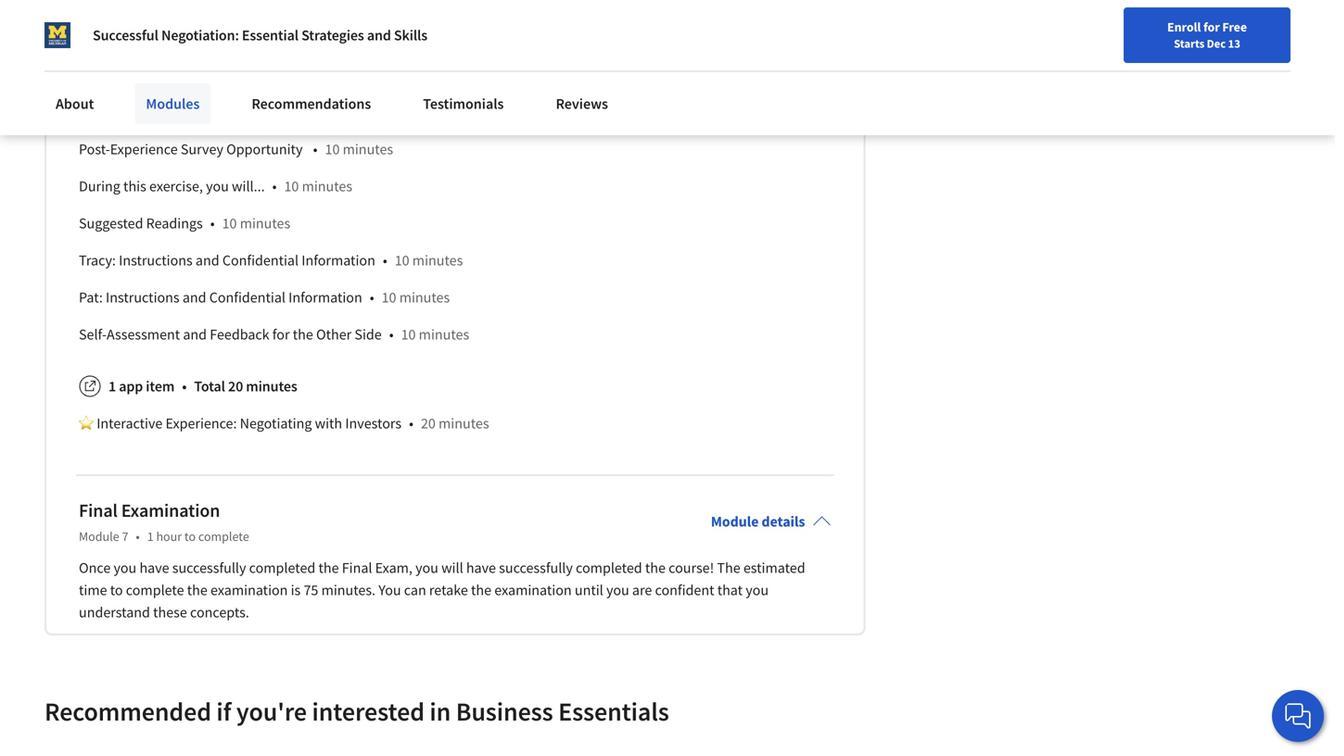 Task type: locate. For each thing, give the bounding box(es) containing it.
interactive
[[475, 103, 541, 122], [97, 415, 163, 433]]

75
[[304, 581, 318, 600]]

1 inside final examination module 7 • 1 hour to complete
[[147, 529, 154, 545]]

you
[[378, 581, 401, 600]]

modules link
[[135, 83, 211, 124]]

minutes
[[245, 29, 296, 47], [302, 66, 352, 85], [343, 140, 393, 159], [302, 177, 352, 196], [240, 214, 290, 233], [412, 251, 463, 270], [399, 289, 450, 307], [419, 326, 469, 344], [246, 378, 297, 396], [439, 415, 489, 433]]

1 vertical spatial final
[[342, 559, 372, 578]]

complete right "hour"
[[198, 529, 249, 545]]

examination
[[121, 499, 220, 523]]

self-assessment and feedback for the other side • 10 minutes
[[79, 326, 469, 344]]

will... down • total 80 minutes
[[232, 66, 265, 85]]

skills left an
[[406, 103, 439, 122]]

1 vertical spatial total
[[194, 378, 225, 396]]

for inside hide info about module content region
[[272, 326, 290, 344]]

strategies
[[301, 26, 364, 45]]

tracy:  instructions and confidential information • 10 minutes
[[79, 251, 463, 270]]

2 during from the top
[[79, 177, 120, 196]]

in left "business"
[[430, 696, 451, 728]]

skills inside hide info about module content region
[[406, 103, 439, 122]]

item
[[146, 378, 175, 396]]

will...
[[232, 66, 265, 85], [232, 177, 265, 196]]

total left the 80
[[193, 29, 224, 47]]

during this exercise, you will... • 10 minutes down survey
[[79, 177, 352, 196]]

with
[[154, 103, 181, 122], [315, 415, 342, 433]]

0 horizontal spatial with
[[154, 103, 181, 122]]

negotiating down • total 20 minutes
[[240, 415, 312, 433]]

0 vertical spatial final
[[79, 499, 118, 523]]

interactive down the app
[[97, 415, 163, 433]]

0 vertical spatial to
[[184, 529, 196, 545]]

exercise,
[[149, 66, 203, 85], [149, 177, 203, 196]]

final
[[79, 499, 118, 523], [342, 559, 372, 578]]

instructions
[[119, 251, 193, 270], [106, 289, 180, 307]]

feedback
[[210, 326, 269, 344]]

None search field
[[264, 12, 570, 49]]

these
[[153, 604, 187, 622]]

1 vertical spatial 1
[[147, 529, 154, 545]]

you right once
[[114, 559, 137, 578]]

0 vertical spatial for
[[1203, 19, 1220, 35]]

1 examination from the left
[[210, 581, 288, 600]]

confidential up pat:  instructions and confidential information • 10 minutes
[[222, 251, 299, 270]]

can
[[404, 581, 426, 600]]

in
[[442, 103, 454, 122], [430, 696, 451, 728]]

0 vertical spatial with
[[154, 103, 181, 122]]

0 vertical spatial in
[[442, 103, 454, 122]]

during up 'about'
[[79, 66, 120, 85]]

instructions down readings
[[119, 251, 193, 270]]

0 vertical spatial experience
[[544, 103, 612, 122]]

for down pat:  instructions and confidential information • 10 minutes
[[272, 326, 290, 344]]

in left an
[[442, 103, 454, 122]]

negotiating with investors: practice your negotiation skills in an interactive experience
[[79, 103, 612, 122]]

examination left until
[[494, 581, 572, 600]]

the right retake
[[471, 581, 491, 600]]

course!
[[669, 559, 714, 578]]

1 vertical spatial will...
[[232, 177, 265, 196]]

with left investors
[[315, 415, 342, 433]]

during this exercise, you will... • 10 minutes
[[79, 66, 352, 85], [79, 177, 352, 196]]

1 vertical spatial skills
[[406, 103, 439, 122]]

1 horizontal spatial examination
[[494, 581, 572, 600]]

1 vertical spatial during
[[79, 177, 120, 196]]

examination up concepts.
[[210, 581, 288, 600]]

•
[[181, 29, 185, 47], [272, 66, 277, 85], [313, 140, 318, 159], [272, 177, 277, 196], [210, 214, 215, 233], [383, 251, 387, 270], [370, 289, 374, 307], [389, 326, 394, 344], [182, 378, 187, 396], [409, 415, 413, 433], [136, 529, 140, 545]]

1 vertical spatial 20
[[421, 415, 436, 433]]

20 right investors
[[421, 415, 436, 433]]

you
[[206, 66, 229, 85], [206, 177, 229, 196], [114, 559, 137, 578], [415, 559, 438, 578], [606, 581, 629, 600], [746, 581, 769, 600]]

0 horizontal spatial to
[[110, 581, 123, 600]]

1 horizontal spatial complete
[[198, 529, 249, 545]]

instructions for tracy:
[[119, 251, 193, 270]]

module
[[711, 513, 759, 531], [79, 529, 119, 545]]

1 vertical spatial negotiating
[[240, 415, 312, 433]]

1 horizontal spatial negotiating
[[240, 415, 312, 433]]

final up minutes.
[[342, 559, 372, 578]]

successfully right will
[[499, 559, 573, 578]]

tracy:
[[79, 251, 116, 270]]

1 vertical spatial confidential
[[209, 289, 286, 307]]

once
[[79, 559, 111, 578]]

during down post-
[[79, 177, 120, 196]]

0 vertical spatial this
[[123, 66, 146, 85]]

1 horizontal spatial final
[[342, 559, 372, 578]]

0 vertical spatial during
[[79, 66, 120, 85]]

10
[[284, 66, 299, 85], [325, 140, 340, 159], [284, 177, 299, 196], [222, 214, 237, 233], [395, 251, 409, 270], [382, 289, 396, 307], [401, 326, 416, 344]]

1 vertical spatial experience
[[110, 140, 178, 159]]

are
[[632, 581, 652, 600]]

chat with us image
[[1283, 702, 1313, 731]]

recommendations
[[252, 95, 371, 113]]

1 vertical spatial this
[[123, 177, 146, 196]]

recommended if you're interested in business essentials
[[45, 696, 669, 728]]

0 horizontal spatial 1
[[108, 378, 116, 396]]

that
[[717, 581, 743, 600]]

2 completed from the left
[[576, 559, 642, 578]]

0 horizontal spatial complete
[[126, 581, 184, 600]]

information
[[302, 251, 375, 270], [288, 289, 362, 307]]

have down "hour"
[[139, 559, 169, 578]]

0 vertical spatial will...
[[232, 66, 265, 85]]

0 horizontal spatial module
[[79, 529, 119, 545]]

0 horizontal spatial negotiating
[[79, 103, 151, 122]]

successfully up concepts.
[[172, 559, 246, 578]]

have
[[139, 559, 169, 578], [466, 559, 496, 578]]

this down 8 readings
[[123, 66, 146, 85]]

complete
[[198, 529, 249, 545], [126, 581, 184, 600]]

you're
[[236, 696, 307, 728]]

and for self-assessment and feedback for the other side
[[183, 326, 207, 344]]

0 vertical spatial confidential
[[222, 251, 299, 270]]

1 will... from the top
[[232, 66, 265, 85]]

1 vertical spatial interactive
[[97, 415, 163, 433]]

you left are
[[606, 581, 629, 600]]

0 vertical spatial complete
[[198, 529, 249, 545]]

total
[[193, 29, 224, 47], [194, 378, 225, 396]]

1 have from the left
[[139, 559, 169, 578]]

1 horizontal spatial with
[[315, 415, 342, 433]]

and for pat:  instructions and confidential information
[[182, 289, 206, 307]]

0 horizontal spatial final
[[79, 499, 118, 523]]

80
[[227, 29, 242, 47]]

0 vertical spatial 20
[[228, 378, 243, 396]]

negotiating up post-
[[79, 103, 151, 122]]

13
[[1228, 36, 1240, 51]]

exercise, up readings
[[149, 177, 203, 196]]

1 vertical spatial complete
[[126, 581, 184, 600]]

1 horizontal spatial completed
[[576, 559, 642, 578]]

1
[[108, 378, 116, 396], [147, 529, 154, 545]]

complete up these
[[126, 581, 184, 600]]

examination
[[210, 581, 288, 600], [494, 581, 572, 600]]

confidential for tracy:  instructions and confidential information
[[222, 251, 299, 270]]

with left investors:
[[154, 103, 181, 122]]

during this exercise, you will... • 10 minutes up investors:
[[79, 66, 352, 85]]

1 vertical spatial instructions
[[106, 289, 180, 307]]

recommended
[[45, 696, 211, 728]]

menu item
[[981, 19, 1100, 79]]

exam,
[[375, 559, 412, 578]]

information for tracy:  instructions and confidential information
[[302, 251, 375, 270]]

free
[[1222, 19, 1247, 35]]

1 horizontal spatial successfully
[[499, 559, 573, 578]]

1 vertical spatial exercise,
[[149, 177, 203, 196]]

readings
[[119, 29, 173, 47]]

total for total 80 minutes
[[193, 29, 224, 47]]

0 horizontal spatial have
[[139, 559, 169, 578]]

completed
[[249, 559, 315, 578], [576, 559, 642, 578]]

final inside once you have successfully completed the final exam, you will have successfully completed the course! the estimated time to complete the examination is 75 minutes.  you can retake the examination until you are confident that you understand these concepts.
[[342, 559, 372, 578]]

0 horizontal spatial completed
[[249, 559, 315, 578]]

once you have successfully completed the final exam, you will have successfully completed the course! the estimated time to complete the examination is 75 minutes.  you can retake the examination until you are confident that you understand these concepts.
[[79, 559, 805, 622]]

confidential
[[222, 251, 299, 270], [209, 289, 286, 307]]

the
[[293, 326, 313, 344], [318, 559, 339, 578], [645, 559, 666, 578], [187, 581, 207, 600], [471, 581, 491, 600]]

to right "hour"
[[184, 529, 196, 545]]

1 horizontal spatial have
[[466, 559, 496, 578]]

experience
[[544, 103, 612, 122], [110, 140, 178, 159]]

the left other
[[293, 326, 313, 344]]

1 during this exercise, you will... • 10 minutes from the top
[[79, 66, 352, 85]]

1 horizontal spatial for
[[1203, 19, 1220, 35]]

0 vertical spatial exercise,
[[149, 66, 203, 85]]

1 horizontal spatial 1
[[147, 529, 154, 545]]

0 vertical spatial interactive
[[475, 103, 541, 122]]

1 left "hour"
[[147, 529, 154, 545]]

0 horizontal spatial for
[[272, 326, 290, 344]]

exercise, up modules
[[149, 66, 203, 85]]

0 horizontal spatial examination
[[210, 581, 288, 600]]

2 have from the left
[[466, 559, 496, 578]]

in inside hide info about module content region
[[442, 103, 454, 122]]

2 will... from the top
[[232, 177, 265, 196]]

successful negotiation: essential strategies and skills
[[93, 26, 427, 45]]

interested
[[312, 696, 425, 728]]

pat:
[[79, 289, 103, 307]]

1 vertical spatial during this exercise, you will... • 10 minutes
[[79, 177, 352, 196]]

completed up is
[[249, 559, 315, 578]]

until
[[575, 581, 603, 600]]

for up dec
[[1203, 19, 1220, 35]]

investors
[[345, 415, 401, 433]]

essentials
[[558, 696, 669, 728]]

1 successfully from the left
[[172, 559, 246, 578]]

module up the
[[711, 513, 759, 531]]

experience:
[[166, 415, 237, 433]]

the inside hide info about module content region
[[293, 326, 313, 344]]

you down survey
[[206, 177, 229, 196]]

0 vertical spatial instructions
[[119, 251, 193, 270]]

will... down post-experience survey opportunity • 10 minutes
[[232, 177, 265, 196]]

modules
[[146, 95, 200, 113]]

1 left the app
[[108, 378, 116, 396]]

1 horizontal spatial to
[[184, 529, 196, 545]]

if
[[216, 696, 231, 728]]

to up the understand
[[110, 581, 123, 600]]

1 completed from the left
[[249, 559, 315, 578]]

have right will
[[466, 559, 496, 578]]

skills
[[394, 26, 427, 45], [406, 103, 439, 122]]

self-
[[79, 326, 107, 344]]

and
[[367, 26, 391, 45], [196, 251, 219, 270], [182, 289, 206, 307], [183, 326, 207, 344]]

confidential up feedback
[[209, 289, 286, 307]]

1 vertical spatial in
[[430, 696, 451, 728]]

20
[[228, 378, 243, 396], [421, 415, 436, 433]]

0 vertical spatial total
[[193, 29, 224, 47]]

• total 80 minutes
[[181, 29, 296, 47]]

1 vertical spatial information
[[288, 289, 362, 307]]

this up suggested in the top of the page
[[123, 177, 146, 196]]

skills right strategies
[[394, 26, 427, 45]]

0 vertical spatial information
[[302, 251, 375, 270]]

0 horizontal spatial successfully
[[172, 559, 246, 578]]

20 up experience:
[[228, 378, 243, 396]]

interactive right an
[[475, 103, 541, 122]]

completed up until
[[576, 559, 642, 578]]

final up once
[[79, 499, 118, 523]]

during
[[79, 66, 120, 85], [79, 177, 120, 196]]

this
[[123, 66, 146, 85], [123, 177, 146, 196]]

other
[[316, 326, 352, 344]]

you right that
[[746, 581, 769, 600]]

negotiating
[[79, 103, 151, 122], [240, 415, 312, 433]]

module inside final examination module 7 • 1 hour to complete
[[79, 529, 119, 545]]

1 vertical spatial to
[[110, 581, 123, 600]]

instructions up assessment at the left top of the page
[[106, 289, 180, 307]]

successful
[[93, 26, 158, 45]]

module left 7
[[79, 529, 119, 545]]

assessment
[[107, 326, 180, 344]]

reviews
[[556, 95, 608, 113]]

0 vertical spatial 1
[[108, 378, 116, 396]]

total up experience:
[[194, 378, 225, 396]]

1 vertical spatial for
[[272, 326, 290, 344]]

0 vertical spatial during this exercise, you will... • 10 minutes
[[79, 66, 352, 85]]



Task type: describe. For each thing, give the bounding box(es) containing it.
hide info about module content region
[[79, 0, 831, 450]]

reviews link
[[545, 83, 619, 124]]

1 exercise, from the top
[[149, 66, 203, 85]]

1 vertical spatial with
[[315, 415, 342, 433]]

2 successfully from the left
[[499, 559, 573, 578]]

the up concepts.
[[187, 581, 207, 600]]

show notifications image
[[1119, 23, 1142, 45]]

information for pat:  instructions and confidential information
[[288, 289, 362, 307]]

dec
[[1207, 36, 1226, 51]]

• inside final examination module 7 • 1 hour to complete
[[136, 529, 140, 545]]

1 horizontal spatial 20
[[421, 415, 436, 433]]

time
[[79, 581, 107, 600]]

8 readings
[[108, 29, 173, 47]]

negotiation:
[[161, 26, 239, 45]]

starts
[[1174, 36, 1204, 51]]

8
[[108, 29, 116, 47]]

is
[[291, 581, 301, 600]]

• total 20 minutes
[[182, 378, 297, 396]]

testimonials link
[[412, 83, 515, 124]]

0 horizontal spatial 20
[[228, 378, 243, 396]]

2 exercise, from the top
[[149, 177, 203, 196]]

module details
[[711, 513, 805, 531]]

readings
[[146, 214, 203, 233]]

coursera image
[[22, 15, 140, 45]]

7
[[122, 529, 128, 545]]

1 during from the top
[[79, 66, 120, 85]]

understand
[[79, 604, 150, 622]]

opportunity
[[226, 140, 303, 159]]

post-
[[79, 140, 110, 159]]

the
[[717, 559, 740, 578]]

university of michigan image
[[45, 22, 70, 48]]

recommendations link
[[240, 83, 382, 124]]

estimated
[[743, 559, 805, 578]]

total for total 20 minutes
[[194, 378, 225, 396]]

1 inside hide info about module content region
[[108, 378, 116, 396]]

hour
[[156, 529, 182, 545]]

2 examination from the left
[[494, 581, 572, 600]]

1 horizontal spatial experience
[[544, 103, 612, 122]]

to inside final examination module 7 • 1 hour to complete
[[184, 529, 196, 545]]

details
[[762, 513, 805, 531]]

complete inside final examination module 7 • 1 hour to complete
[[198, 529, 249, 545]]

minutes.
[[321, 581, 376, 600]]

practice
[[247, 103, 297, 122]]

for inside enroll for free starts dec 13
[[1203, 19, 1220, 35]]

instructions for pat:
[[106, 289, 180, 307]]

enroll
[[1167, 19, 1201, 35]]

0 vertical spatial skills
[[394, 26, 427, 45]]

the up minutes.
[[318, 559, 339, 578]]

investors:
[[184, 103, 244, 122]]

the up are
[[645, 559, 666, 578]]

enroll for free starts dec 13
[[1167, 19, 1247, 51]]

suggested readings • 10 minutes
[[79, 214, 290, 233]]

you up investors:
[[206, 66, 229, 85]]

confident
[[655, 581, 714, 600]]

1 this from the top
[[123, 66, 146, 85]]

and for tracy:  instructions and confidential information
[[196, 251, 219, 270]]

1 horizontal spatial module
[[711, 513, 759, 531]]

about
[[56, 95, 94, 113]]

final inside final examination module 7 • 1 hour to complete
[[79, 499, 118, 523]]

post-experience survey opportunity • 10 minutes
[[79, 140, 393, 159]]

about link
[[45, 83, 105, 124]]

business
[[456, 696, 553, 728]]

to inside once you have successfully completed the final exam, you will have successfully completed the course! the estimated time to complete the examination is 75 minutes.  you can retake the examination until you are confident that you understand these concepts.
[[110, 581, 123, 600]]

⭐
[[79, 415, 94, 433]]

1 horizontal spatial interactive
[[475, 103, 541, 122]]

retake
[[429, 581, 468, 600]]

essential
[[242, 26, 299, 45]]

2 during this exercise, you will... • 10 minutes from the top
[[79, 177, 352, 196]]

confidential for pat:  instructions and confidential information
[[209, 289, 286, 307]]

survey
[[181, 140, 223, 159]]

final examination module 7 • 1 hour to complete
[[79, 499, 249, 545]]

concepts.
[[190, 604, 249, 622]]

will
[[441, 559, 463, 578]]

⭐ interactive experience: negotiating with investors • 20 minutes
[[79, 415, 489, 433]]

pat:  instructions and confidential information • 10 minutes
[[79, 289, 450, 307]]

side
[[355, 326, 382, 344]]

0 horizontal spatial experience
[[110, 140, 178, 159]]

negotiation
[[331, 103, 403, 122]]

suggested
[[79, 214, 143, 233]]

an
[[456, 103, 472, 122]]

app
[[119, 378, 143, 396]]

complete inside once you have successfully completed the final exam, you will have successfully completed the course! the estimated time to complete the examination is 75 minutes.  you can retake the examination until you are confident that you understand these concepts.
[[126, 581, 184, 600]]

0 horizontal spatial interactive
[[97, 415, 163, 433]]

testimonials
[[423, 95, 504, 113]]

you up 'can'
[[415, 559, 438, 578]]

1 app item
[[108, 378, 175, 396]]

2 this from the top
[[123, 177, 146, 196]]

0 vertical spatial negotiating
[[79, 103, 151, 122]]

your
[[300, 103, 328, 122]]



Task type: vqa. For each thing, say whether or not it's contained in the screenshot.
interested
yes



